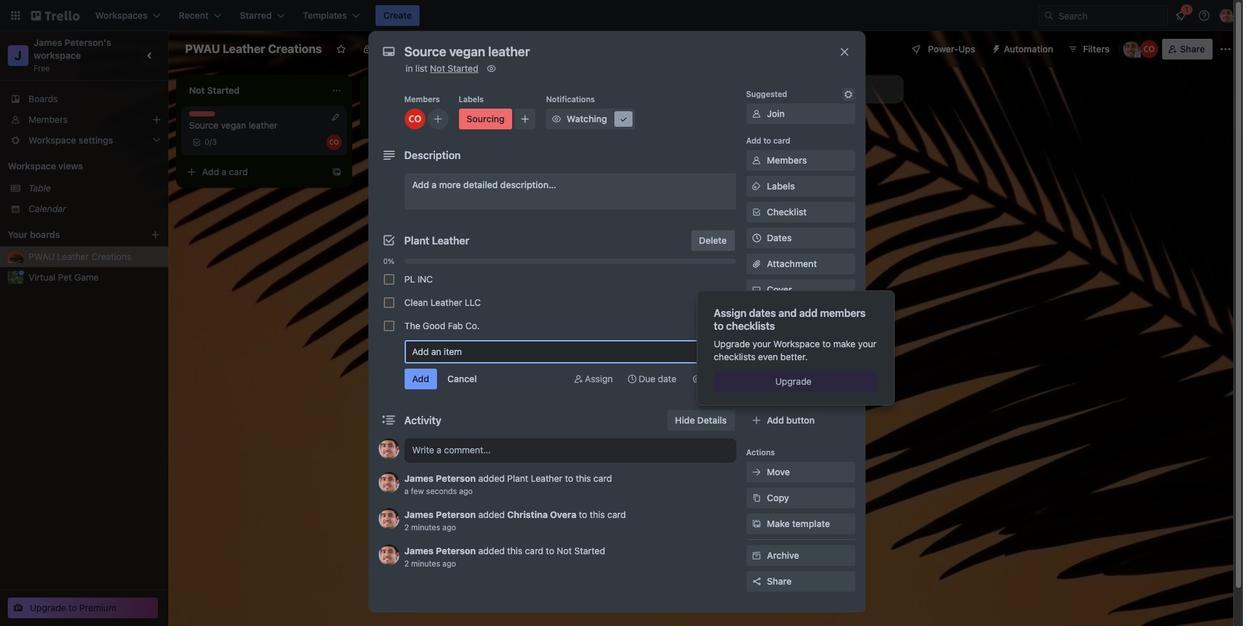 Task type: vqa. For each thing, say whether or not it's contained in the screenshot.
[I's Is
no



Task type: locate. For each thing, give the bounding box(es) containing it.
list right in
[[415, 63, 428, 74]]

workspace up table
[[8, 161, 56, 172]]

The Good Fab Co. checkbox
[[384, 321, 394, 332]]

free
[[34, 63, 50, 73]]

sm image
[[485, 62, 498, 75], [842, 88, 855, 101], [750, 107, 763, 120], [550, 113, 563, 126], [617, 113, 630, 126], [691, 373, 703, 386], [750, 518, 763, 531], [750, 550, 763, 563]]

christina
[[507, 510, 548, 521]]

peterson for added this card to not started
[[436, 546, 476, 557]]

list inside button
[[806, 84, 819, 95]]

power-ups inside "button"
[[928, 43, 975, 54]]

plant up christina
[[507, 473, 528, 484]]

assign inside assign dates and add members to checklists upgrade your workspace to make your checklists even better.
[[714, 308, 747, 319]]

3 peterson from the top
[[436, 546, 476, 557]]

0 horizontal spatial color: bold red, title: "sourcing" element
[[189, 111, 222, 121]]

0 vertical spatial added
[[478, 473, 505, 484]]

checklists left even
[[714, 352, 756, 363]]

1 vertical spatial minutes
[[411, 559, 440, 569]]

added
[[478, 473, 505, 484], [478, 510, 505, 521], [478, 546, 505, 557]]

your
[[8, 229, 28, 240]]

not
[[430, 63, 445, 74], [557, 546, 572, 557]]

your boards
[[8, 229, 60, 240]]

members link
[[0, 109, 168, 130], [746, 150, 855, 171]]

a inside add a more detailed description… link
[[432, 179, 437, 190]]

add a card for create from template… icon
[[202, 166, 248, 177]]

2 2 minutes ago link from the top
[[404, 559, 456, 569]]

power-
[[928, 43, 958, 54], [746, 343, 773, 353], [786, 362, 817, 373]]

1 vertical spatial started
[[574, 546, 605, 557]]

checklists down dates
[[726, 321, 775, 332]]

assign left dates
[[714, 308, 747, 319]]

2 peterson from the top
[[436, 510, 476, 521]]

plant inside james peterson added plant leather to this card a few seconds ago
[[507, 473, 528, 484]]

leather inside group
[[431, 297, 462, 308]]

automation up the add button
[[746, 395, 790, 405]]

a few seconds ago link
[[404, 487, 473, 497]]

minutes
[[411, 523, 440, 533], [411, 559, 440, 569]]

1 vertical spatial share button
[[746, 572, 855, 592]]

assign down add an item text field
[[585, 374, 613, 385]]

sm image inside assign link
[[572, 373, 585, 386]]

private
[[378, 43, 408, 54]]

ago
[[459, 487, 473, 497], [442, 523, 456, 533], [442, 559, 456, 569]]

this inside james peterson added plant leather to this card a few seconds ago
[[576, 473, 591, 484]]

the good fab co.
[[404, 321, 480, 332]]

1 horizontal spatial members
[[404, 95, 440, 104]]

1 vertical spatial upgrade
[[775, 376, 812, 387]]

not down board link
[[430, 63, 445, 74]]

james inside "james peterson added christina overa to this card 2 minutes ago"
[[404, 510, 434, 521]]

james peterson (jamespeterson93) image
[[1220, 8, 1235, 23], [378, 473, 399, 493], [378, 509, 399, 530]]

upgrade to premium link
[[8, 598, 158, 619]]

this down write a comment text field
[[576, 473, 591, 484]]

0 / 3
[[205, 137, 217, 147]]

0 vertical spatial 2
[[404, 523, 409, 533]]

assign for assign dates and add members to checklists upgrade your workspace to make your checklists even better.
[[714, 308, 747, 319]]

2 vertical spatial added
[[478, 546, 505, 557]]

a inside james peterson added plant leather to this card a few seconds ago
[[404, 487, 409, 497]]

move link
[[746, 462, 855, 483]]

1 vertical spatial 2
[[404, 559, 409, 569]]

custom fields button
[[746, 309, 855, 322]]

0 horizontal spatial your
[[753, 339, 771, 350]]

ups down 'make'
[[817, 362, 834, 373]]

color: bold red, title: "sourcing" element left create from template… image
[[459, 109, 512, 129]]

labels
[[459, 95, 484, 104], [767, 181, 795, 192]]

0 vertical spatial power-
[[928, 43, 958, 54]]

1 vertical spatial automation
[[746, 395, 790, 405]]

ups
[[958, 43, 975, 54], [773, 343, 788, 353], [817, 362, 834, 373]]

0 horizontal spatial christina overa (christinaovera) image
[[326, 135, 342, 150]]

added inside "james peterson added christina overa to this card 2 minutes ago"
[[478, 510, 505, 521]]

james for this
[[404, 546, 434, 557]]

0 vertical spatial pwau leather creations
[[185, 42, 322, 56]]

archive link
[[746, 546, 855, 567]]

0 vertical spatial not
[[430, 63, 445, 74]]

0 vertical spatial share button
[[1162, 39, 1213, 60]]

dates
[[767, 232, 792, 243]]

add a card
[[386, 117, 432, 128], [570, 117, 616, 128], [202, 166, 248, 177]]

members link down the boards
[[0, 109, 168, 130]]

0 vertical spatial upgrade
[[714, 339, 750, 350]]

0 horizontal spatial upgrade
[[30, 603, 66, 614]]

0 vertical spatial ups
[[958, 43, 975, 54]]

add a card button for create from template… icon
[[181, 162, 326, 183]]

share button down archive "link"
[[746, 572, 855, 592]]

automation inside button
[[1004, 43, 1053, 54]]

overa
[[550, 510, 576, 521]]

virtual pet game
[[28, 272, 99, 283]]

2 added from the top
[[478, 510, 505, 521]]

1 horizontal spatial christina overa (christinaovera) image
[[404, 109, 425, 129]]

creations left star or unstar board icon
[[268, 42, 322, 56]]

primary element
[[0, 0, 1243, 31]]

assign dates and add members to checklists upgrade your workspace to make your checklists even better.
[[714, 308, 877, 363]]

your up even
[[753, 339, 771, 350]]

sm image inside checklist link
[[750, 206, 763, 219]]

2 inside "james peterson added christina overa to this card 2 minutes ago"
[[404, 523, 409, 533]]

automation
[[1004, 43, 1053, 54], [746, 395, 790, 405]]

card
[[413, 117, 432, 128], [597, 117, 616, 128], [773, 136, 790, 146], [229, 166, 248, 177], [593, 473, 612, 484], [607, 510, 626, 521], [525, 546, 543, 557]]

0 horizontal spatial started
[[448, 63, 478, 74]]

labels link
[[746, 176, 855, 197]]

0 vertical spatial checklists
[[726, 321, 775, 332]]

add a card button down source vegan leather link
[[181, 162, 326, 183]]

2 horizontal spatial upgrade
[[775, 376, 812, 387]]

upgrade inside assign dates and add members to checklists upgrade your workspace to make your checklists even better.
[[714, 339, 750, 350]]

1 vertical spatial ups
[[773, 343, 788, 353]]

to
[[763, 136, 771, 146], [714, 321, 724, 332], [822, 339, 831, 350], [565, 473, 573, 484], [579, 510, 587, 521], [546, 546, 554, 557], [68, 603, 77, 614]]

ago inside james peterson added this card to not started 2 minutes ago
[[442, 559, 456, 569]]

1 horizontal spatial color: bold red, title: "sourcing" element
[[459, 109, 512, 129]]

minutes for added
[[411, 523, 440, 533]]

0 horizontal spatial add a card button
[[181, 162, 326, 183]]

1 horizontal spatial members link
[[746, 150, 855, 171]]

minutes inside "james peterson added christina overa to this card 2 minutes ago"
[[411, 523, 440, 533]]

james peterson (jamespeterson93) image for added
[[378, 509, 399, 530]]

1 horizontal spatial plant
[[507, 473, 528, 484]]

plant up pl inc
[[404, 235, 429, 247]]

1 horizontal spatial started
[[574, 546, 605, 557]]

show menu image
[[1219, 43, 1232, 56]]

added inside james peterson added plant leather to this card a few seconds ago
[[478, 473, 505, 484]]

1 2 from the top
[[404, 523, 409, 533]]

labels down not started link
[[459, 95, 484, 104]]

1 vertical spatial workspace
[[773, 339, 820, 350]]

sourcing left create from template… image
[[467, 113, 505, 124]]

this inside "james peterson added christina overa to this card 2 minutes ago"
[[590, 510, 605, 521]]

workspace views
[[8, 161, 83, 172]]

christina overa (christinaovera) image down edit card image
[[326, 135, 342, 150]]

workspace up the better.
[[773, 339, 820, 350]]

added for added this card to not started
[[478, 546, 505, 557]]

sm image left archive
[[750, 550, 763, 563]]

james inside james peterson added this card to not started 2 minutes ago
[[404, 546, 434, 557]]

a left the more
[[432, 179, 437, 190]]

0 vertical spatial labels
[[459, 95, 484, 104]]

upgrade down add power-ups
[[775, 376, 812, 387]]

sm image inside move link
[[750, 466, 763, 479]]

0 vertical spatial peterson
[[436, 473, 476, 484]]

share button down 1 notification 'image'
[[1162, 39, 1213, 60]]

3
[[212, 137, 217, 147]]

started down board
[[448, 63, 478, 74]]

upgrade for upgrade
[[775, 376, 812, 387]]

members down add to card
[[767, 155, 807, 166]]

Board name text field
[[179, 39, 328, 60]]

0 vertical spatial 2 minutes ago link
[[404, 523, 456, 533]]

sourcing inside sourcing source vegan leather
[[189, 111, 222, 121]]

upgrade for upgrade to premium
[[30, 603, 66, 614]]

0 vertical spatial this
[[576, 473, 591, 484]]

leather inside text box
[[223, 42, 265, 56]]

labels up checklist
[[767, 181, 795, 192]]

2 for added this card to not started
[[404, 559, 409, 569]]

better.
[[780, 352, 808, 363]]

members link up labels link
[[746, 150, 855, 171]]

create button
[[376, 5, 420, 26]]

share
[[1180, 43, 1205, 54], [767, 576, 792, 587]]

1 vertical spatial plant
[[507, 473, 528, 484]]

1 vertical spatial power-ups
[[746, 343, 788, 353]]

automation button
[[986, 39, 1061, 60]]

sm image up join link
[[842, 88, 855, 101]]

0 horizontal spatial not
[[430, 63, 445, 74]]

add a card down notifications
[[570, 117, 616, 128]]

members down the boards
[[28, 114, 68, 125]]

peterson
[[436, 473, 476, 484], [436, 510, 476, 521], [436, 546, 476, 557]]

2 vertical spatial power-
[[786, 362, 817, 373]]

Add an item text field
[[404, 341, 736, 364]]

upgrade down dates
[[714, 339, 750, 350]]

sm image left "make" on the right bottom of the page
[[750, 518, 763, 531]]

peterson inside "james peterson added christina overa to this card 2 minutes ago"
[[436, 510, 476, 521]]

table link
[[28, 182, 161, 195]]

0 horizontal spatial list
[[415, 63, 428, 74]]

sourcing for sourcing
[[467, 113, 505, 124]]

upgrade inside upgrade button
[[775, 376, 812, 387]]

0 horizontal spatial pwau leather creations
[[28, 251, 131, 262]]

upgrade inside upgrade to premium link
[[30, 603, 66, 614]]

open information menu image
[[1198, 9, 1211, 22]]

peterson inside james peterson added plant leather to this card a few seconds ago
[[436, 473, 476, 484]]

christina overa (christinaovera) image
[[404, 109, 425, 129], [326, 135, 342, 150]]

ups inside "button"
[[958, 43, 975, 54]]

added inside james peterson added this card to not started 2 minutes ago
[[478, 546, 505, 557]]

0 vertical spatial share
[[1180, 43, 1205, 54]]

1 vertical spatial share
[[767, 576, 792, 587]]

0 horizontal spatial pwau
[[28, 251, 55, 262]]

creations
[[268, 42, 322, 56], [91, 251, 131, 262]]

added down james peterson added plant leather to this card a few seconds ago
[[478, 510, 505, 521]]

sourcing up the 0
[[189, 111, 222, 121]]

in list not started
[[406, 63, 478, 74]]

color: bold red, title: "sourcing" element up the 0
[[189, 111, 222, 121]]

2 vertical spatial peterson
[[436, 546, 476, 557]]

edit card image
[[330, 112, 341, 122]]

3 added from the top
[[478, 546, 505, 557]]

add a card for create from template… image
[[386, 117, 432, 128]]

0 horizontal spatial assign
[[585, 374, 613, 385]]

1 peterson from the top
[[436, 473, 476, 484]]

None text field
[[398, 40, 825, 63]]

list right another
[[806, 84, 819, 95]]

sm image right date
[[691, 373, 703, 386]]

premium
[[79, 603, 116, 614]]

1 horizontal spatial automation
[[1004, 43, 1053, 54]]

add a more detailed description…
[[412, 179, 556, 190]]

None submit
[[404, 369, 437, 390]]

add button button
[[746, 411, 855, 431]]

seconds
[[426, 487, 457, 497]]

0 vertical spatial members link
[[0, 109, 168, 130]]

sm image inside automation button
[[986, 39, 1004, 57]]

assign inside assign link
[[585, 374, 613, 385]]

ups up add power-ups
[[773, 343, 788, 353]]

2 horizontal spatial add a card button
[[549, 113, 694, 133]]

james peterson (jamespeterson93) image
[[1123, 40, 1141, 58], [378, 439, 399, 460], [378, 545, 399, 566]]

join link
[[746, 104, 855, 124]]

this right overa
[[590, 510, 605, 521]]

1 vertical spatial 2 minutes ago link
[[404, 559, 456, 569]]

ago inside "james peterson added christina overa to this card 2 minutes ago"
[[442, 523, 456, 533]]

upgrade
[[714, 339, 750, 350], [775, 376, 812, 387], [30, 603, 66, 614]]

your right 'make'
[[858, 339, 877, 350]]

notifications
[[546, 95, 595, 104]]

1 horizontal spatial upgrade
[[714, 339, 750, 350]]

0 horizontal spatial automation
[[746, 395, 790, 405]]

sm image inside labels link
[[750, 180, 763, 193]]

sm image inside join link
[[750, 107, 763, 120]]

add a card down 3
[[202, 166, 248, 177]]

sm image inside the cover link
[[750, 284, 763, 297]]

fab
[[448, 321, 463, 332]]

added down "james peterson added christina overa to this card 2 minutes ago" on the bottom of page
[[478, 546, 505, 557]]

share left show menu icon
[[1180, 43, 1205, 54]]

add a card button down notifications
[[549, 113, 694, 133]]

pwau leather creations link
[[28, 251, 161, 264]]

0 vertical spatial assign
[[714, 308, 747, 319]]

not started link
[[430, 63, 478, 74]]

added up "james peterson added christina overa to this card 2 minutes ago" on the bottom of page
[[478, 473, 505, 484]]

1 vertical spatial members
[[28, 114, 68, 125]]

sm image for copy
[[750, 492, 763, 505]]

not inside james peterson added this card to not started 2 minutes ago
[[557, 546, 572, 557]]

share down archive
[[767, 576, 792, 587]]

2 your from the left
[[858, 339, 877, 350]]

checklist link
[[746, 202, 855, 223]]

plant leather
[[404, 235, 469, 247]]

sm image
[[986, 39, 1004, 57], [750, 154, 763, 167], [750, 180, 763, 193], [750, 206, 763, 219], [750, 284, 763, 297], [572, 373, 585, 386], [626, 373, 639, 386], [716, 373, 729, 386], [750, 466, 763, 479], [750, 492, 763, 505]]

peterson inside james peterson added this card to not started 2 minutes ago
[[436, 546, 476, 557]]

color: bold red, title: "sourcing" element
[[459, 109, 512, 129], [189, 111, 222, 121]]

1 vertical spatial this
[[590, 510, 605, 521]]

2
[[404, 523, 409, 533], [404, 559, 409, 569]]

2 for added
[[404, 523, 409, 533]]

0 horizontal spatial power-
[[746, 343, 773, 353]]

1 horizontal spatial pwau
[[185, 42, 220, 56]]

2 vertical spatial ago
[[442, 559, 456, 569]]

calendar link
[[28, 203, 161, 216]]

0 vertical spatial list
[[415, 63, 428, 74]]

0 vertical spatial ago
[[459, 487, 473, 497]]

1 horizontal spatial add a card button
[[365, 113, 510, 133]]

0 vertical spatial workspace
[[8, 161, 56, 172]]

this down "james peterson added christina overa to this card 2 minutes ago" on the bottom of page
[[507, 546, 522, 557]]

minutes inside james peterson added this card to not started 2 minutes ago
[[411, 559, 440, 569]]

1 horizontal spatial workspace
[[773, 339, 820, 350]]

watching
[[567, 113, 607, 124]]

2 horizontal spatial ups
[[958, 43, 975, 54]]

source
[[189, 120, 218, 131]]

workspace
[[8, 161, 56, 172], [773, 339, 820, 350]]

add
[[751, 84, 768, 95], [386, 117, 403, 128], [570, 117, 587, 128], [746, 136, 761, 146], [202, 166, 219, 177], [412, 179, 429, 190], [767, 362, 784, 373], [767, 415, 784, 426]]

1 horizontal spatial pwau leather creations
[[185, 42, 322, 56]]

list
[[415, 63, 428, 74], [806, 84, 819, 95]]

1 2 minutes ago link from the top
[[404, 523, 456, 533]]

virtual
[[28, 272, 56, 283]]

1 minutes from the top
[[411, 523, 440, 533]]

add a card button up description
[[365, 113, 510, 133]]

assign link
[[567, 369, 618, 390]]

1 horizontal spatial power-
[[786, 362, 817, 373]]

0 vertical spatial james peterson (jamespeterson93) image
[[1123, 40, 1141, 58]]

1 horizontal spatial assign
[[714, 308, 747, 319]]

0 vertical spatial creations
[[268, 42, 322, 56]]

1 vertical spatial checklists
[[714, 352, 756, 363]]

added for added plant leather to this card
[[478, 473, 505, 484]]

members up add members to card image
[[404, 95, 440, 104]]

clean
[[404, 297, 428, 308]]

1 vertical spatial assign
[[585, 374, 613, 385]]

create from template… image
[[332, 167, 342, 177]]

not down overa
[[557, 546, 572, 557]]

0 vertical spatial james peterson (jamespeterson93) image
[[1220, 8, 1235, 23]]

0 vertical spatial power-ups
[[928, 43, 975, 54]]

2 horizontal spatial members
[[767, 155, 807, 166]]

make template link
[[746, 514, 855, 535]]

1 horizontal spatial ups
[[817, 362, 834, 373]]

james inside james peterson added plant leather to this card a few seconds ago
[[404, 473, 434, 484]]

0 horizontal spatial members link
[[0, 109, 168, 130]]

filters
[[1083, 43, 1110, 54]]

started down overa
[[574, 546, 605, 557]]

2 vertical spatial upgrade
[[30, 603, 66, 614]]

creations up 'virtual pet game' link
[[91, 251, 131, 262]]

power-ups button
[[902, 39, 983, 60]]

sm image left join
[[750, 107, 763, 120]]

card inside "james peterson added christina overa to this card 2 minutes ago"
[[607, 510, 626, 521]]

0 vertical spatial started
[[448, 63, 478, 74]]

1 horizontal spatial share
[[1180, 43, 1205, 54]]

sm image inside copy link
[[750, 492, 763, 505]]

sm image inside archive "link"
[[750, 550, 763, 563]]

upgrade left premium
[[30, 603, 66, 614]]

1 vertical spatial not
[[557, 546, 572, 557]]

0 horizontal spatial add a card
[[202, 166, 248, 177]]

add a card left add members to card image
[[386, 117, 432, 128]]

0 vertical spatial automation
[[1004, 43, 1053, 54]]

1 horizontal spatial sourcing
[[467, 113, 505, 124]]

christina overa (christinaovera) image left add members to card image
[[404, 109, 425, 129]]

1 horizontal spatial not
[[557, 546, 572, 557]]

1 vertical spatial creations
[[91, 251, 131, 262]]

more
[[439, 179, 461, 190]]

upgrade to premium
[[30, 603, 116, 614]]

1 added from the top
[[478, 473, 505, 484]]

1 vertical spatial labels
[[767, 181, 795, 192]]

cancel link
[[440, 369, 485, 390]]

2 2 from the top
[[404, 559, 409, 569]]

james inside james peterson's workspace free
[[34, 37, 62, 48]]

2 minutes from the top
[[411, 559, 440, 569]]

ups left automation button
[[958, 43, 975, 54]]

automation down search icon
[[1004, 43, 1053, 54]]

1 your from the left
[[753, 339, 771, 350]]

1 vertical spatial christina overa (christinaovera) image
[[326, 135, 342, 150]]

christina overa (christinaovera) image
[[1140, 40, 1158, 58]]

sm image inside due date link
[[626, 373, 639, 386]]

activity
[[404, 415, 442, 427]]

1 vertical spatial peterson
[[436, 510, 476, 521]]

2 inside james peterson added this card to not started 2 minutes ago
[[404, 559, 409, 569]]

card inside james peterson added plant leather to this card a few seconds ago
[[593, 473, 612, 484]]

this inside james peterson added this card to not started 2 minutes ago
[[507, 546, 522, 557]]

a left the few at the bottom left
[[404, 487, 409, 497]]

1 vertical spatial james peterson (jamespeterson93) image
[[378, 473, 399, 493]]

james for christina
[[404, 510, 434, 521]]

peterson for added
[[436, 510, 476, 521]]

due
[[639, 374, 656, 385]]

add power-ups
[[767, 362, 834, 373]]

james peterson added christina overa to this card 2 minutes ago
[[404, 510, 626, 533]]



Task type: describe. For each thing, give the bounding box(es) containing it.
source vegan leather link
[[189, 119, 339, 132]]

started inside james peterson added this card to not started 2 minutes ago
[[574, 546, 605, 557]]

vegan
[[221, 120, 246, 131]]

2 minutes ago link for added this card to not started
[[404, 559, 456, 569]]

move
[[767, 467, 790, 478]]

add a more detailed description… link
[[404, 174, 736, 210]]

game
[[74, 272, 99, 283]]

workspace inside assign dates and add members to checklists upgrade your workspace to make your checklists even better.
[[773, 339, 820, 350]]

filters button
[[1064, 39, 1113, 60]]

few
[[411, 487, 424, 497]]

peterson for added plant leather to this card
[[436, 473, 476, 484]]

this for overa
[[590, 510, 605, 521]]

leather
[[249, 120, 278, 131]]

workspace
[[34, 50, 81, 61]]

boards
[[28, 93, 58, 104]]

add button
[[767, 415, 815, 426]]

cancel
[[447, 374, 477, 385]]

james for plant
[[404, 473, 434, 484]]

james peterson (jamespeterson93) image for added plant leather to this card
[[378, 473, 399, 493]]

1 horizontal spatial labels
[[767, 181, 795, 192]]

Search field
[[1054, 6, 1167, 25]]

to inside "james peterson added christina overa to this card 2 minutes ago"
[[579, 510, 587, 521]]

good
[[423, 321, 445, 332]]

even
[[758, 352, 778, 363]]

plant leather group
[[378, 268, 736, 338]]

share for top share button
[[1180, 43, 1205, 54]]

1 vertical spatial pwau
[[28, 251, 55, 262]]

0 horizontal spatial power-ups
[[746, 343, 788, 353]]

0 vertical spatial christina overa (christinaovera) image
[[404, 109, 425, 129]]

upgrade button
[[714, 372, 877, 392]]

0%
[[383, 257, 394, 265]]

delete
[[699, 235, 727, 246]]

0 vertical spatial members
[[404, 95, 440, 104]]

sm image for checklist
[[750, 206, 763, 219]]

this for leather
[[576, 473, 591, 484]]

2 vertical spatial members
[[767, 155, 807, 166]]

share for the leftmost share button
[[767, 576, 792, 587]]

calendar
[[28, 203, 66, 214]]

due date
[[639, 374, 677, 385]]

sm image for labels
[[750, 180, 763, 193]]

actions
[[746, 448, 775, 458]]

date
[[658, 374, 677, 385]]

pl inc
[[404, 274, 433, 285]]

detailed
[[463, 179, 498, 190]]

and
[[779, 308, 797, 319]]

add members to card image
[[433, 113, 443, 126]]

pwau leather creations inside text box
[[185, 42, 322, 56]]

sm image for move
[[750, 466, 763, 479]]

co.
[[465, 321, 480, 332]]

join
[[767, 108, 785, 119]]

cover
[[767, 284, 792, 295]]

2 horizontal spatial add a card
[[570, 117, 616, 128]]

boards
[[30, 229, 60, 240]]

add another list button
[[728, 75, 904, 104]]

another
[[771, 84, 804, 95]]

james for free
[[34, 37, 62, 48]]

sm image for members
[[750, 154, 763, 167]]

pwau inside text box
[[185, 42, 220, 56]]

ago inside james peterson added plant leather to this card a few seconds ago
[[459, 487, 473, 497]]

add power-ups link
[[746, 357, 855, 378]]

PL INC checkbox
[[384, 275, 394, 285]]

0 horizontal spatial members
[[28, 114, 68, 125]]

0 horizontal spatial ups
[[773, 343, 788, 353]]

creations inside text box
[[268, 42, 322, 56]]

board link
[[418, 39, 473, 60]]

sourcing source vegan leather
[[189, 111, 278, 131]]

suggested
[[746, 89, 787, 99]]

create from template… image
[[515, 118, 526, 128]]

archive
[[767, 550, 799, 561]]

leather inside james peterson added plant leather to this card a few seconds ago
[[531, 473, 563, 484]]

sourcing for sourcing source vegan leather
[[189, 111, 222, 121]]

views
[[58, 161, 83, 172]]

watching button
[[546, 109, 635, 129]]

description
[[404, 150, 461, 161]]

Write a comment text field
[[404, 439, 736, 462]]

0 horizontal spatial share button
[[746, 572, 855, 592]]

sm image inside make template link
[[750, 518, 763, 531]]

delete link
[[691, 231, 735, 251]]

button
[[786, 415, 815, 426]]

0 horizontal spatial creations
[[91, 251, 131, 262]]

power- inside "button"
[[928, 43, 958, 54]]

ago for added this card to not started
[[442, 559, 456, 569]]

add board image
[[150, 230, 161, 240]]

create
[[383, 10, 412, 21]]

table
[[28, 183, 51, 194]]

a left add members to card image
[[405, 117, 410, 128]]

james peterson added this card to not started 2 minutes ago
[[404, 546, 605, 569]]

star or unstar board image
[[336, 44, 347, 54]]

copy
[[767, 493, 789, 504]]

cover link
[[746, 280, 855, 300]]

j link
[[8, 45, 28, 66]]

1 vertical spatial power-
[[746, 343, 773, 353]]

custom
[[767, 310, 800, 321]]

james peterson's workspace free
[[34, 37, 114, 73]]

due date link
[[621, 369, 683, 390]]

add a card button for create from template… image
[[365, 113, 510, 133]]

ago for added
[[442, 523, 456, 533]]

card inside james peterson added this card to not started 2 minutes ago
[[525, 546, 543, 557]]

virtual pet game link
[[28, 271, 161, 284]]

sm image for automation
[[986, 39, 1004, 57]]

1 vertical spatial james peterson (jamespeterson93) image
[[378, 439, 399, 460]]

0 vertical spatial plant
[[404, 235, 429, 247]]

sm image for cover
[[750, 284, 763, 297]]

add another list
[[751, 84, 819, 95]]

1 vertical spatial pwau leather creations
[[28, 251, 131, 262]]

make
[[767, 519, 790, 530]]

dates button
[[746, 228, 855, 249]]

hide
[[675, 415, 695, 426]]

minutes for added this card to not started
[[411, 559, 440, 569]]

customize views image
[[480, 43, 492, 56]]

james peterson added plant leather to this card a few seconds ago
[[404, 473, 612, 497]]

Clean Leather LLC checkbox
[[384, 298, 394, 308]]

to inside james peterson added this card to not started 2 minutes ago
[[546, 546, 554, 557]]

sm image right watching
[[617, 113, 630, 126]]

description…
[[500, 179, 556, 190]]

private button
[[354, 39, 415, 60]]

checklist
[[767, 207, 807, 218]]

dates
[[749, 308, 776, 319]]

0
[[205, 137, 210, 147]]

a down vegan
[[222, 166, 227, 177]]

hide details link
[[667, 411, 735, 431]]

to inside james peterson added plant leather to this card a few seconds ago
[[565, 473, 573, 484]]

your boards with 2 items element
[[8, 227, 131, 243]]

2 minutes ago link for added
[[404, 523, 456, 533]]

the
[[404, 321, 420, 332]]

add to card
[[746, 136, 790, 146]]

2 vertical spatial james peterson (jamespeterson93) image
[[378, 545, 399, 566]]

assign for assign
[[585, 374, 613, 385]]

add
[[799, 308, 818, 319]]

search image
[[1044, 10, 1054, 21]]

2 vertical spatial ups
[[817, 362, 834, 373]]

0 horizontal spatial labels
[[459, 95, 484, 104]]

copy link
[[746, 488, 855, 509]]

1 vertical spatial members link
[[746, 150, 855, 171]]

0 horizontal spatial workspace
[[8, 161, 56, 172]]

members
[[820, 308, 866, 319]]

peterson's
[[64, 37, 111, 48]]

hide details
[[675, 415, 727, 426]]

attachment button
[[746, 254, 855, 275]]

sm image down notifications
[[550, 113, 563, 126]]

added for added
[[478, 510, 505, 521]]

pet
[[58, 272, 72, 283]]

custom fields
[[767, 310, 828, 321]]

sm image down "customize views" image
[[485, 62, 498, 75]]

1 notification image
[[1173, 8, 1189, 23]]

fields
[[803, 310, 828, 321]]

/
[[210, 137, 212, 147]]

a down notifications
[[589, 117, 594, 128]]

j
[[14, 48, 22, 63]]



